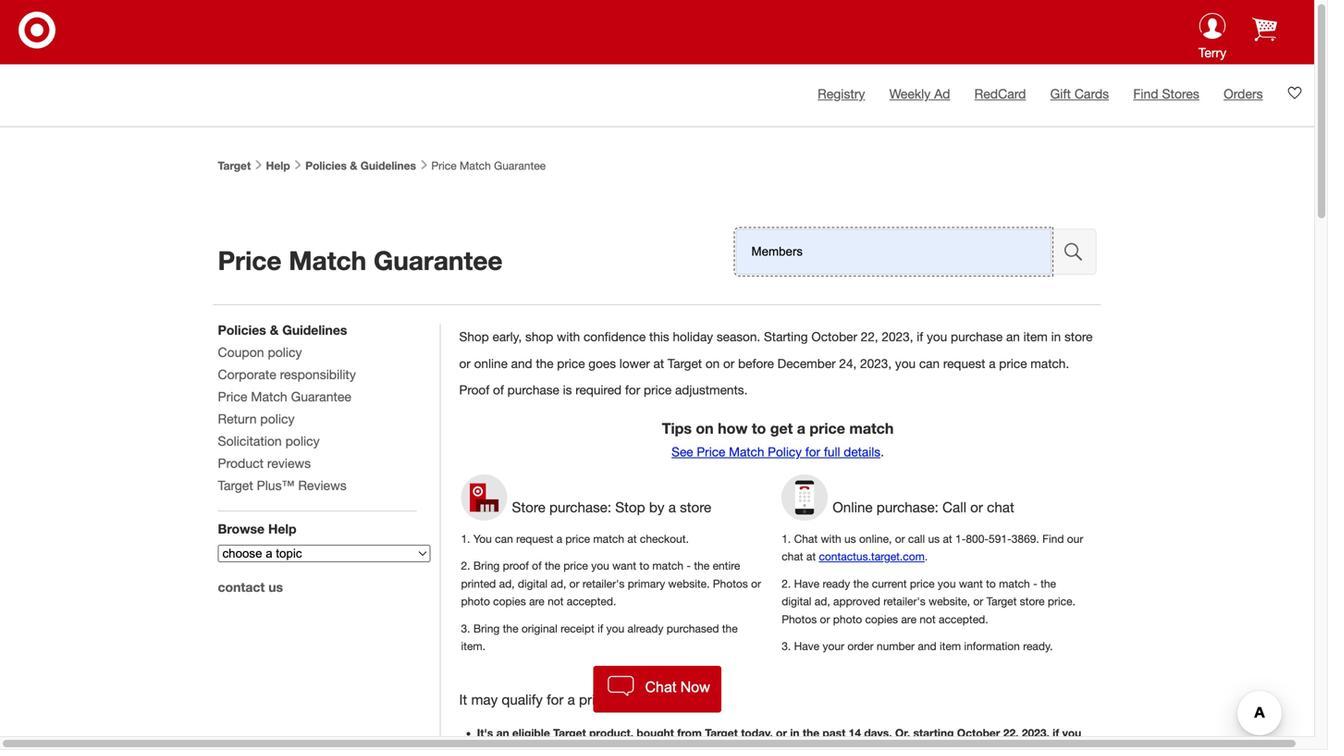 Task type: describe. For each thing, give the bounding box(es) containing it.
target plus™ reviews link
[[218, 478, 347, 493]]

our
[[1067, 532, 1084, 545]]

see price match policy for full details link
[[672, 445, 881, 459]]

3. for store purchase: stop by a store
[[461, 622, 470, 635]]

at left 1-
[[943, 532, 953, 545]]

price inside "2. have ready the current price you want to match - the digital ad, approved retailer's website, or target store price. photos or photo copies are not accepted."
[[910, 577, 935, 590]]

if inside 3. bring the original receipt if you already purchased the item.
[[598, 622, 603, 635]]

shop
[[459, 329, 489, 344]]

for inside tips on how to get a price match see price match policy for full details .
[[806, 445, 821, 459]]

purchased
[[667, 622, 719, 635]]

1 vertical spatial 2023,
[[860, 356, 892, 371]]

favorites image
[[1288, 86, 1302, 100]]

the right purchased
[[722, 622, 738, 635]]

weekly ad link
[[890, 86, 951, 101]]

orders
[[1224, 86, 1263, 101]]

or right website, at bottom right
[[974, 595, 984, 608]]

you inside "2. have ready the current price you want to match - the digital ad, approved retailer's website, or target store price. photos or photo copies are not accepted."
[[938, 577, 956, 590]]

current
[[872, 577, 907, 590]]

solicitation
[[218, 433, 282, 449]]

on inside it's an eligible target product, bought from target today, or in the past 14 days. or, starting october 22, 2023, if you purchase an eligible item and the price goes lower at target on or before december 24, 2023.
[[796, 744, 809, 750]]

photos for online purchase: call or chat
[[782, 613, 817, 626]]

coupon policy link
[[218, 345, 302, 360]]

stop
[[615, 499, 645, 515]]

2. have ready the current price you want to match - the digital ad, approved retailer's website, or target store price. photos or photo copies are not accepted.
[[782, 577, 1076, 626]]

december inside shop early, shop with confidence this holiday season. starting october 22, 2023, if you purchase an item in store or online and the price goes lower at target on or before december 24, 2023, you can request a price match. proof of purchase is required for price adjustments.
[[778, 356, 836, 371]]

original
[[522, 622, 558, 635]]

1. you can request a price match at checkout.
[[461, 532, 689, 545]]

starting
[[914, 727, 954, 740]]

want for call
[[959, 577, 983, 590]]

now
[[681, 679, 710, 696]]

stores
[[1162, 86, 1200, 101]]

2. for online
[[782, 577, 791, 590]]

1 vertical spatial and
[[918, 640, 937, 653]]

1 horizontal spatial an
[[529, 744, 542, 750]]

information
[[964, 640, 1020, 653]]

weekly ad
[[890, 86, 951, 101]]

early,
[[493, 329, 522, 344]]

or right website.
[[751, 577, 761, 590]]

retailer's inside "2. have ready the current price you want to match - the digital ad, approved retailer's website, or target store price. photos or photo copies are not accepted."
[[884, 595, 926, 608]]

contact
[[218, 580, 265, 595]]

of inside shop early, shop with confidence this holiday season. starting october 22, 2023, if you purchase an item in store or online and the price goes lower at target on or before december 24, 2023, you can request a price match. proof of purchase is required for price adjustments.
[[493, 383, 504, 397]]

2023.
[[940, 744, 968, 750]]

the left "past"
[[803, 727, 820, 740]]

0 vertical spatial purchase
[[951, 329, 1003, 344]]

2023, inside it's an eligible target product, bought from target today, or in the past 14 days. or, starting october 22, 2023, if you purchase an eligible item and the price goes lower at target on or before december 24, 2023.
[[1022, 727, 1050, 740]]

match down store purchase: stop by a store
[[593, 532, 624, 545]]

terry link
[[1185, 12, 1241, 65]]

browse
[[218, 521, 265, 537]]

responsibility
[[280, 367, 356, 382]]

price up product,
[[579, 692, 610, 708]]

it
[[459, 692, 467, 708]]

& for policies & guidelines coupon policy corporate responsibility price match guarantee return policy solicitation policy product reviews target plus™ reviews
[[270, 322, 279, 338]]

my target.com shopping cart image
[[1253, 16, 1278, 41]]

a inside tips on how to get a price match see price match policy for full details .
[[797, 420, 806, 437]]

of inside 2. bring proof of the price you want to match - the entire printed ad, digital ad, or retailer's primary website. photos or photo copies are not accepted.
[[532, 559, 542, 572]]

or up your
[[820, 613, 830, 626]]

weekly
[[890, 86, 931, 101]]

registry link
[[818, 86, 865, 101]]

is
[[563, 383, 572, 397]]

browse help
[[218, 521, 297, 537]]

match left if...
[[614, 692, 654, 708]]

match inside tips on how to get a price match see price match policy for full details .
[[729, 445, 765, 459]]

december inside it's an eligible target product, bought from target today, or in the past 14 days. or, starting october 22, 2023, if you purchase an eligible item and the price goes lower at target on or before december 24, 2023.
[[864, 744, 919, 750]]

copies for online
[[865, 613, 898, 626]]

the down 1. you can request a price match at checkout.
[[545, 559, 560, 572]]

a for it may qualify for a price match if...
[[568, 692, 575, 708]]

entire
[[713, 559, 740, 572]]

0 vertical spatial policy
[[268, 345, 302, 360]]

the up approved
[[853, 577, 869, 590]]

get
[[770, 420, 793, 437]]

qualify
[[502, 692, 543, 708]]

1 vertical spatial .
[[925, 550, 928, 563]]

1 vertical spatial policy
[[260, 411, 295, 426]]

policy
[[768, 445, 802, 459]]

3869.
[[1012, 532, 1040, 545]]

it's an eligible target product, bought from target today, or in the past 14 days. or, starting october 22, 2023, if you purchase an eligible item and the price goes lower at target on or before december 24, 2023.
[[477, 727, 1082, 750]]

orders link
[[1224, 86, 1263, 101]]

request inside shop early, shop with confidence this holiday season. starting october 22, 2023, if you purchase an item in store or online and the price goes lower at target on or before december 24, 2023, you can request a price match. proof of purchase is required for price adjustments.
[[943, 356, 986, 371]]

reviews
[[267, 456, 311, 471]]

may
[[471, 692, 498, 708]]

target down the today,
[[760, 744, 793, 750]]

or right call
[[971, 499, 983, 515]]

price inside policies & guidelines coupon policy corporate responsibility price match guarantee return policy solicitation policy product reviews target plus™ reviews
[[218, 389, 247, 404]]

photos for store purchase: stop by a store
[[713, 577, 748, 590]]

search help text field
[[736, 229, 1052, 275]]

reviews
[[298, 478, 347, 493]]

1 vertical spatial eligible
[[545, 744, 583, 750]]

required
[[576, 383, 622, 397]]

guidelines for policies & guidelines
[[361, 159, 416, 172]]

ready.
[[1023, 640, 1053, 653]]

coupon
[[218, 345, 264, 360]]

item.
[[461, 640, 486, 653]]

chat now link
[[593, 666, 721, 713]]

past
[[823, 727, 846, 740]]

0 vertical spatial eligible
[[512, 727, 550, 740]]

a inside shop early, shop with confidence this holiday season. starting october 22, 2023, if you purchase an item in store or online and the price goes lower at target on or before december 24, 2023, you can request a price match. proof of purchase is required for price adjustments.
[[989, 356, 996, 371]]

call
[[908, 532, 925, 545]]

policies for policies & guidelines coupon policy corporate responsibility price match guarantee return policy solicitation policy product reviews target plus™ reviews
[[218, 322, 266, 338]]

cards
[[1075, 86, 1109, 101]]

proof
[[503, 559, 529, 572]]

0 vertical spatial chat
[[987, 499, 1015, 515]]

1 vertical spatial guarantee
[[374, 245, 503, 276]]

match.
[[1031, 356, 1070, 371]]

800-
[[966, 532, 989, 545]]

price inside tips on how to get a price match see price match policy for full details .
[[697, 445, 726, 459]]

0 horizontal spatial ad,
[[499, 577, 515, 590]]

1 horizontal spatial us
[[845, 532, 856, 545]]

24, inside shop early, shop with confidence this holiday season. starting october 22, 2023, if you purchase an item in store or online and the price goes lower at target on or before december 24, 2023, you can request a price match. proof of purchase is required for price adjustments.
[[839, 356, 857, 371]]

accepted. for stop
[[567, 595, 616, 608]]

22, inside it's an eligible target product, bought from target today, or in the past 14 days. or, starting october 22, 2023, if you purchase an eligible item and the price goes lower at target on or before december 24, 2023.
[[1004, 727, 1019, 740]]

number
[[877, 640, 915, 653]]

the inside shop early, shop with confidence this holiday season. starting october 22, 2023, if you purchase an item in store or online and the price goes lower at target on or before december 24, 2023, you can request a price match. proof of purchase is required for price adjustments.
[[536, 356, 554, 371]]

0 vertical spatial help
[[266, 159, 290, 172]]

at inside shop early, shop with confidence this holiday season. starting october 22, 2023, if you purchase an item in store or online and the price goes lower at target on or before december 24, 2023, you can request a price match. proof of purchase is required for price adjustments.
[[654, 356, 664, 371]]

2. for store
[[461, 559, 470, 572]]

purchase: for online
[[877, 499, 939, 515]]

1 horizontal spatial find
[[1134, 86, 1159, 101]]

match inside policies & guidelines coupon policy corporate responsibility price match guarantee return policy solicitation policy product reviews target plus™ reviews
[[251, 389, 287, 404]]

target.com home image
[[19, 12, 56, 49]]

policies & guidelines coupon policy corporate responsibility price match guarantee return policy solicitation policy product reviews target plus™ reviews
[[218, 322, 356, 493]]

help inside navigation
[[268, 521, 297, 537]]

policies & guidelines link
[[305, 159, 416, 172]]

or down 1. you can request a price match at checkout.
[[570, 577, 580, 590]]

price up is
[[557, 356, 585, 371]]

on inside shop early, shop with confidence this holiday season. starting october 22, 2023, if you purchase an item in store or online and the price goes lower at target on or before december 24, 2023, you can request a price match. proof of purchase is required for price adjustments.
[[706, 356, 720, 371]]

bought
[[637, 727, 674, 740]]

and inside shop early, shop with confidence this holiday season. starting october 22, 2023, if you purchase an item in store or online and the price goes lower at target on or before december 24, 2023, you can request a price match. proof of purchase is required for price adjustments.
[[511, 356, 533, 371]]

approved
[[834, 595, 881, 608]]

are for online
[[901, 613, 917, 626]]

help link
[[266, 159, 290, 172]]

you
[[474, 532, 492, 545]]

days.
[[864, 727, 892, 740]]

it's
[[477, 727, 493, 740]]

& for policies & guidelines
[[350, 159, 358, 172]]

1. for online purchase: call or chat
[[782, 532, 791, 545]]

chat now
[[645, 679, 710, 696]]

price inside it's an eligible target product, bought from target today, or in the past 14 days. or, starting october 22, 2023, if you purchase an eligible item and the price goes lower at target on or before december 24, 2023.
[[655, 744, 682, 750]]

price down store purchase: stop by a store
[[566, 532, 590, 545]]

22, inside shop early, shop with confidence this holiday season. starting october 22, 2023, if you purchase an item in store or online and the price goes lower at target on or before december 24, 2023, you can request a price match. proof of purchase is required for price adjustments.
[[861, 329, 879, 344]]

not for online
[[920, 613, 936, 626]]

if inside it's an eligible target product, bought from target today, or in the past 14 days. or, starting october 22, 2023, if you purchase an eligible item and the price goes lower at target on or before december 24, 2023.
[[1053, 727, 1060, 740]]

0 vertical spatial price match guarantee
[[428, 159, 546, 172]]

or left online
[[459, 356, 471, 371]]

1 vertical spatial price match guarantee
[[218, 245, 503, 276]]

price right 'policies & guidelines' 'link'
[[431, 159, 457, 172]]

by
[[649, 499, 665, 515]]

price up tips
[[644, 383, 672, 397]]

proof
[[459, 383, 490, 397]]

2 vertical spatial for
[[547, 692, 564, 708]]

chat inside chat now button
[[645, 679, 677, 696]]

item inside it's an eligible target product, bought from target today, or in the past 14 days. or, starting october 22, 2023, if you purchase an eligible item and the price goes lower at target on or before december 24, 2023.
[[586, 744, 609, 750]]

purchase: for store
[[550, 499, 612, 515]]

3. for online purchase: call or chat
[[782, 640, 791, 653]]

or down season.
[[723, 356, 735, 371]]

with inside shop early, shop with confidence this holiday season. starting october 22, 2023, if you purchase an item in store or online and the price goes lower at target on or before december 24, 2023, you can request a price match. proof of purchase is required for price adjustments.
[[557, 329, 580, 344]]

0 vertical spatial 2023,
[[882, 329, 914, 344]]

photo for online
[[833, 613, 862, 626]]

chat inside 1. chat with us online, or call us at 1-800-591-3869. find our chat at
[[782, 550, 804, 563]]

navigation containing policies & guidelines
[[218, 322, 431, 694]]

1. for store purchase: stop by a store
[[461, 532, 470, 545]]

or inside 1. chat with us online, or call us at 1-800-591-3869. find our chat at
[[895, 532, 905, 545]]

2. bring proof of the price you want to match - the entire printed ad, digital ad, or retailer's primary website. photos or photo copies are not accepted.
[[461, 559, 761, 608]]

1 horizontal spatial ad,
[[551, 577, 566, 590]]

or right the today,
[[776, 727, 787, 740]]

lower inside shop early, shop with confidence this holiday season. starting october 22, 2023, if you purchase an item in store or online and the price goes lower at target on or before december 24, 2023, you can request a price match. proof of purchase is required for price adjustments.
[[620, 356, 650, 371]]

0 horizontal spatial an
[[496, 727, 509, 740]]

in inside shop early, shop with confidence this holiday season. starting october 22, 2023, if you purchase an item in store or online and the price goes lower at target on or before december 24, 2023, you can request a price match. proof of purchase is required for price adjustments.
[[1052, 329, 1061, 344]]

or down "past"
[[812, 744, 824, 750]]

0 horizontal spatial store
[[680, 499, 712, 515]]

registry
[[818, 86, 865, 101]]

at left 'contactus.target.com'
[[807, 550, 816, 563]]

. inside tips on how to get a price match see price match policy for full details .
[[881, 445, 884, 459]]

target down it may qualify for a price match if...
[[553, 727, 586, 740]]

or,
[[895, 727, 910, 740]]

online
[[833, 499, 873, 515]]

product,
[[589, 727, 634, 740]]

1 vertical spatial purchase
[[508, 383, 560, 397]]

redcard link
[[975, 86, 1026, 101]]

find stores link
[[1134, 86, 1200, 101]]

digital inside 2. bring proof of the price you want to match - the entire printed ad, digital ad, or retailer's primary website. photos or photo copies are not accepted.
[[518, 577, 548, 590]]

the up website.
[[694, 559, 710, 572]]

price inside 2. bring proof of the price you want to match - the entire printed ad, digital ad, or retailer's primary website. photos or photo copies are not accepted.
[[564, 559, 588, 572]]



Task type: vqa. For each thing, say whether or not it's contained in the screenshot.
and
yes



Task type: locate. For each thing, give the bounding box(es) containing it.
22,
[[861, 329, 879, 344], [1004, 727, 1019, 740]]

and
[[511, 356, 533, 371], [918, 640, 937, 653], [612, 744, 632, 750]]

can inside shop early, shop with confidence this holiday season. starting october 22, 2023, if you purchase an item in store or online and the price goes lower at target on or before december 24, 2023, you can request a price match. proof of purchase is required for price adjustments.
[[919, 356, 940, 371]]

0 horizontal spatial us
[[268, 580, 283, 595]]

1 vertical spatial -
[[1033, 577, 1038, 590]]

photos inside "2. have ready the current price you want to match - the digital ad, approved retailer's website, or target store price. photos or photo copies are not accepted."
[[782, 613, 817, 626]]

0 vertical spatial request
[[943, 356, 986, 371]]

0 horizontal spatial item
[[586, 744, 609, 750]]

in
[[1052, 329, 1061, 344], [790, 727, 800, 740]]

1. inside 1. chat with us online, or call us at 1-800-591-3869. find our chat at
[[782, 532, 791, 545]]

are for store
[[529, 595, 545, 608]]

digital down proof
[[518, 577, 548, 590]]

2. left ready
[[782, 577, 791, 590]]

if...
[[658, 692, 677, 708]]

0 vertical spatial to
[[752, 420, 766, 437]]

before down "past"
[[827, 744, 861, 750]]

at down stop
[[628, 532, 637, 545]]

the down shop
[[536, 356, 554, 371]]

match inside 2. bring proof of the price you want to match - the entire printed ad, digital ad, or retailer's primary website. photos or photo copies are not accepted.
[[653, 559, 684, 572]]

digital inside "2. have ready the current price you want to match - the digital ad, approved retailer's website, or target store price. photos or photo copies are not accepted."
[[782, 595, 812, 608]]

1 bring from the top
[[474, 559, 500, 572]]

item
[[1024, 329, 1048, 344], [940, 640, 961, 653], [586, 744, 609, 750]]

have inside "2. have ready the current price you want to match - the digital ad, approved retailer's website, or target store price. photos or photo copies are not accepted."
[[794, 577, 820, 590]]

season.
[[717, 329, 761, 344]]

copies inside 2. bring proof of the price you want to match - the entire printed ad, digital ad, or retailer's primary website. photos or photo copies are not accepted.
[[493, 595, 526, 608]]

store up the match.
[[1065, 329, 1093, 344]]

1 horizontal spatial copies
[[865, 613, 898, 626]]

0 vertical spatial lower
[[620, 356, 650, 371]]

1-
[[956, 532, 966, 545]]

in up the match.
[[1052, 329, 1061, 344]]

1 have from the top
[[794, 577, 820, 590]]

0 vertical spatial find
[[1134, 86, 1159, 101]]

2023, down search help text box
[[882, 329, 914, 344]]

not inside 2. bring proof of the price you want to match - the entire printed ad, digital ad, or retailer's primary website. photos or photo copies are not accepted.
[[548, 595, 564, 608]]

online purchase: call or chat
[[833, 499, 1015, 515]]

0 vertical spatial if
[[917, 329, 924, 344]]

find left the our
[[1043, 532, 1064, 545]]

copies for store
[[493, 595, 526, 608]]

the down bought
[[635, 744, 652, 750]]

0 horizontal spatial goes
[[589, 356, 616, 371]]

us right contact in the bottom left of the page
[[268, 580, 283, 595]]

copies
[[493, 595, 526, 608], [865, 613, 898, 626]]

1 horizontal spatial -
[[1033, 577, 1038, 590]]

24, inside it's an eligible target product, bought from target today, or in the past 14 days. or, starting october 22, 2023, if you purchase an eligible item and the price goes lower at target on or before december 24, 2023.
[[922, 744, 937, 750]]

target right from
[[705, 727, 738, 740]]

item left information on the right of the page
[[940, 640, 961, 653]]

2 vertical spatial guarantee
[[291, 389, 351, 404]]

goes up required
[[589, 356, 616, 371]]

eligible
[[512, 727, 550, 740], [545, 744, 583, 750]]

0 vertical spatial 3.
[[461, 622, 470, 635]]

find inside 1. chat with us online, or call us at 1-800-591-3869. find our chat at
[[1043, 532, 1064, 545]]

checkout.
[[640, 532, 689, 545]]

today,
[[741, 727, 773, 740]]

ad, down ready
[[815, 595, 830, 608]]

want up website, at bottom right
[[959, 577, 983, 590]]

have left ready
[[794, 577, 820, 590]]

1 horizontal spatial of
[[532, 559, 542, 572]]

a for 1. you can request a price match at checkout.
[[557, 532, 563, 545]]

at down this
[[654, 356, 664, 371]]

for left full
[[806, 445, 821, 459]]

24, down starting
[[922, 744, 937, 750]]

1 horizontal spatial 1.
[[782, 532, 791, 545]]

target left help link
[[218, 159, 251, 172]]

0 vertical spatial want
[[613, 559, 637, 572]]

2 horizontal spatial store
[[1065, 329, 1093, 344]]

details
[[844, 445, 881, 459]]

1 vertical spatial if
[[598, 622, 603, 635]]

bring inside 2. bring proof of the price you want to match - the entire printed ad, digital ad, or retailer's primary website. photos or photo copies are not accepted.
[[474, 559, 500, 572]]

0 vertical spatial item
[[1024, 329, 1048, 344]]

1 vertical spatial &
[[270, 322, 279, 338]]

1 vertical spatial in
[[790, 727, 800, 740]]

goes down from
[[685, 744, 711, 750]]

0 vertical spatial an
[[1007, 329, 1020, 344]]

before inside it's an eligible target product, bought from target today, or in the past 14 days. or, starting october 22, 2023, if you purchase an eligible item and the price goes lower at target on or before december 24, 2023.
[[827, 744, 861, 750]]

price up coupon
[[218, 245, 282, 276]]

request down store
[[516, 532, 554, 545]]

chat left online,
[[794, 532, 818, 545]]

store
[[512, 499, 546, 515]]

not down website, at bottom right
[[920, 613, 936, 626]]

you inside 2. bring proof of the price you want to match - the entire printed ad, digital ad, or retailer's primary website. photos or photo copies are not accepted.
[[591, 559, 609, 572]]

1 horizontal spatial in
[[1052, 329, 1061, 344]]

0 vertical spatial 2.
[[461, 559, 470, 572]]

0 horizontal spatial chat
[[645, 679, 677, 696]]

2 horizontal spatial and
[[918, 640, 937, 653]]

1 horizontal spatial 2.
[[782, 577, 791, 590]]

0 vertical spatial bring
[[474, 559, 500, 572]]

purchase:
[[550, 499, 612, 515], [877, 499, 939, 515]]

of
[[493, 383, 504, 397], [532, 559, 542, 572]]

the left original
[[503, 622, 519, 635]]

1 1. from the left
[[461, 532, 470, 545]]

copies inside "2. have ready the current price you want to match - the digital ad, approved retailer's website, or target store price. photos or photo copies are not accepted."
[[865, 613, 898, 626]]

- inside "2. have ready the current price you want to match - the digital ad, approved retailer's website, or target store price. photos or photo copies are not accepted."
[[1033, 577, 1038, 590]]

goes
[[589, 356, 616, 371], [685, 744, 711, 750]]

1 vertical spatial to
[[640, 559, 650, 572]]

goes inside it's an eligible target product, bought from target today, or in the past 14 days. or, starting october 22, 2023, if you purchase an eligible item and the price goes lower at target on or before december 24, 2023.
[[685, 744, 711, 750]]

1 horizontal spatial policies
[[305, 159, 347, 172]]

- down 3869.
[[1033, 577, 1038, 590]]

target inside shop early, shop with confidence this holiday season. starting october 22, 2023, if you purchase an item in store or online and the price goes lower at target on or before december 24, 2023, you can request a price match. proof of purchase is required for price adjustments.
[[668, 356, 702, 371]]

0 vertical spatial for
[[625, 383, 640, 397]]

3. left your
[[782, 640, 791, 653]]

guidelines inside policies & guidelines coupon policy corporate responsibility price match guarantee return policy solicitation policy product reviews target plus™ reviews
[[282, 322, 347, 338]]

price left the match.
[[999, 356, 1027, 371]]

accepted. for call
[[939, 613, 989, 626]]

have for 3.
[[794, 640, 820, 653]]

1 horizontal spatial chat
[[987, 499, 1015, 515]]

want for stop
[[613, 559, 637, 572]]

2 purchase: from the left
[[877, 499, 939, 515]]

0 vertical spatial december
[[778, 356, 836, 371]]

0 vertical spatial can
[[919, 356, 940, 371]]

24, up details
[[839, 356, 857, 371]]

accepted. inside "2. have ready the current price you want to match - the digital ad, approved retailer's website, or target store price. photos or photo copies are not accepted."
[[939, 613, 989, 626]]

2023, up details
[[860, 356, 892, 371]]

2 bring from the top
[[474, 622, 500, 635]]

accepted. down website, at bottom right
[[939, 613, 989, 626]]

if down search help text box
[[917, 329, 924, 344]]

to inside tips on how to get a price match see price match policy for full details .
[[752, 420, 766, 437]]

match up details
[[850, 420, 894, 437]]

1 vertical spatial store
[[680, 499, 712, 515]]

photos inside 2. bring proof of the price you want to match - the entire printed ad, digital ad, or retailer's primary website. photos or photo copies are not accepted.
[[713, 577, 748, 590]]

digital left approved
[[782, 595, 812, 608]]

solicitation policy link
[[218, 433, 320, 449]]

0 horizontal spatial to
[[640, 559, 650, 572]]

to inside 2. bring proof of the price you want to match - the entire printed ad, digital ad, or retailer's primary website. photos or photo copies are not accepted.
[[640, 559, 650, 572]]

the up 'price.'
[[1041, 577, 1056, 590]]

chat right "entire"
[[782, 550, 804, 563]]

1 vertical spatial october
[[957, 727, 1000, 740]]

match down checkout.
[[653, 559, 684, 572]]

2 horizontal spatial if
[[1053, 727, 1060, 740]]

an inside shop early, shop with confidence this holiday season. starting october 22, 2023, if you purchase an item in store or online and the price goes lower at target on or before december 24, 2023, you can request a price match. proof of purchase is required for price adjustments.
[[1007, 329, 1020, 344]]

redcard
[[975, 86, 1026, 101]]

1.
[[461, 532, 470, 545], [782, 532, 791, 545]]

1 horizontal spatial not
[[920, 613, 936, 626]]

591-
[[989, 532, 1012, 545]]

policy up solicitation policy link
[[260, 411, 295, 426]]

return
[[218, 411, 257, 426]]

accepted. inside 2. bring proof of the price you want to match - the entire printed ad, digital ad, or retailer's primary website. photos or photo copies are not accepted.
[[567, 595, 616, 608]]

& inside policies & guidelines coupon policy corporate responsibility price match guarantee return policy solicitation policy product reviews target plus™ reviews
[[270, 322, 279, 338]]

2 vertical spatial policy
[[285, 433, 320, 449]]

target inside policies & guidelines coupon policy corporate responsibility price match guarantee return policy solicitation policy product reviews target plus™ reviews
[[218, 478, 253, 493]]

0 horizontal spatial december
[[778, 356, 836, 371]]

are inside 2. bring proof of the price you want to match - the entire printed ad, digital ad, or retailer's primary website. photos or photo copies are not accepted.
[[529, 595, 545, 608]]

corporate
[[218, 367, 276, 382]]

3. inside 3. bring the original receipt if you already purchased the item.
[[461, 622, 470, 635]]

price inside tips on how to get a price match see price match policy for full details .
[[810, 420, 845, 437]]

policies right help link
[[305, 159, 347, 172]]

at inside it's an eligible target product, bought from target today, or in the past 14 days. or, starting october 22, 2023, if you purchase an eligible item and the price goes lower at target on or before december 24, 2023.
[[747, 744, 757, 750]]

product
[[218, 456, 264, 471]]

on inside tips on how to get a price match see price match policy for full details .
[[696, 420, 714, 437]]

0 horizontal spatial &
[[270, 322, 279, 338]]

guarantee
[[494, 159, 546, 172], [374, 245, 503, 276], [291, 389, 351, 404]]

with right shop
[[557, 329, 580, 344]]

contactus.target.com
[[819, 550, 925, 563]]

icon image
[[1199, 12, 1226, 39]]

ad, inside "2. have ready the current price you want to match - the digital ad, approved retailer's website, or target store price. photos or photo copies are not accepted."
[[815, 595, 830, 608]]

1 horizontal spatial are
[[901, 613, 917, 626]]

accepted. up the receipt
[[567, 595, 616, 608]]

&
[[350, 159, 358, 172], [270, 322, 279, 338]]

0 horizontal spatial with
[[557, 329, 580, 344]]

october
[[812, 329, 858, 344], [957, 727, 1000, 740]]

1 vertical spatial 3.
[[782, 640, 791, 653]]

1 horizontal spatial if
[[917, 329, 924, 344]]

1 purchase: from the left
[[550, 499, 612, 515]]

if inside shop early, shop with confidence this holiday season. starting october 22, 2023, if you purchase an item in store or online and the price goes lower at target on or before december 24, 2023, you can request a price match. proof of purchase is required for price adjustments.
[[917, 329, 924, 344]]

for inside shop early, shop with confidence this holiday season. starting october 22, 2023, if you purchase an item in store or online and the price goes lower at target on or before december 24, 2023, you can request a price match. proof of purchase is required for price adjustments.
[[625, 383, 640, 397]]

.
[[881, 445, 884, 459], [925, 550, 928, 563]]

0 vertical spatial guarantee
[[494, 159, 546, 172]]

contact us
[[218, 580, 283, 595]]

you inside 3. bring the original receipt if you already purchased the item.
[[607, 622, 625, 635]]

it may qualify for a price match if...
[[459, 692, 677, 708]]

bring for 2.
[[474, 559, 500, 572]]

0 horizontal spatial chat
[[782, 550, 804, 563]]

shop
[[525, 329, 553, 344]]

1 vertical spatial have
[[794, 640, 820, 653]]

None image field
[[1052, 229, 1097, 275]]

contactus.target.com .
[[819, 550, 928, 563]]

to inside "2. have ready the current price you want to match - the digital ad, approved retailer's website, or target store price. photos or photo copies are not accepted."
[[986, 577, 996, 590]]

0 horizontal spatial photo
[[461, 595, 490, 608]]

price match guarantee
[[428, 159, 546, 172], [218, 245, 503, 276]]

purchase
[[951, 329, 1003, 344], [508, 383, 560, 397], [477, 744, 526, 750]]

store inside shop early, shop with confidence this holiday season. starting october 22, 2023, if you purchase an item in store or online and the price goes lower at target on or before december 24, 2023, you can request a price match. proof of purchase is required for price adjustments.
[[1065, 329, 1093, 344]]

gift cards link
[[1051, 86, 1109, 101]]

1 vertical spatial before
[[827, 744, 861, 750]]

0 vertical spatial and
[[511, 356, 533, 371]]

0 horizontal spatial 2.
[[461, 559, 470, 572]]

chat inside 1. chat with us online, or call us at 1-800-591-3869. find our chat at
[[794, 532, 818, 545]]

photo down printed
[[461, 595, 490, 608]]

1 vertical spatial request
[[516, 532, 554, 545]]

0 vertical spatial october
[[812, 329, 858, 344]]

december down or,
[[864, 744, 919, 750]]

before down season.
[[738, 356, 774, 371]]

photo
[[461, 595, 490, 608], [833, 613, 862, 626]]

you
[[927, 329, 948, 344], [895, 356, 916, 371], [591, 559, 609, 572], [938, 577, 956, 590], [607, 622, 625, 635], [1063, 727, 1082, 740]]

starting
[[764, 329, 808, 344]]

for right required
[[625, 383, 640, 397]]

us right "call"
[[928, 532, 940, 545]]

2. inside 2. bring proof of the price you want to match - the entire printed ad, digital ad, or retailer's primary website. photos or photo copies are not accepted.
[[461, 559, 470, 572]]

a left the match.
[[989, 356, 996, 371]]

to for store purchase: stop by a store
[[640, 559, 650, 572]]

22, right the starting
[[861, 329, 879, 344]]

22, right starting
[[1004, 727, 1019, 740]]

guidelines for policies & guidelines coupon policy corporate responsibility price match guarantee return policy solicitation policy product reviews target plus™ reviews
[[282, 322, 347, 338]]

1 horizontal spatial chat
[[794, 532, 818, 545]]

from
[[677, 727, 702, 740]]

3. up item.
[[461, 622, 470, 635]]

- for chat
[[1033, 577, 1038, 590]]

0 horizontal spatial not
[[548, 595, 564, 608]]

policy up corporate responsibility link
[[268, 345, 302, 360]]

1 vertical spatial want
[[959, 577, 983, 590]]

policies up coupon
[[218, 322, 266, 338]]

2 horizontal spatial an
[[1007, 329, 1020, 344]]

find stores
[[1134, 86, 1200, 101]]

& up coupon policy link
[[270, 322, 279, 338]]

2 vertical spatial if
[[1053, 727, 1060, 740]]

us left online,
[[845, 532, 856, 545]]

are up 3. have your order number and item information ready.
[[901, 613, 917, 626]]

a for store purchase: stop by a store
[[669, 499, 676, 515]]

with inside 1. chat with us online, or call us at 1-800-591-3869. find our chat at
[[821, 532, 842, 545]]

are inside "2. have ready the current price you want to match - the digital ad, approved retailer's website, or target store price. photos or photo copies are not accepted."
[[901, 613, 917, 626]]

purchase inside it's an eligible target product, bought from target today, or in the past 14 days. or, starting october 22, 2023, if you purchase an eligible item and the price goes lower at target on or before december 24, 2023.
[[477, 744, 526, 750]]

photo inside "2. have ready the current price you want to match - the digital ad, approved retailer's website, or target store price. photos or photo copies are not accepted."
[[833, 613, 862, 626]]

1 horizontal spatial item
[[940, 640, 961, 653]]

0 horizontal spatial policies
[[218, 322, 266, 338]]

store right by
[[680, 499, 712, 515]]

2 horizontal spatial us
[[928, 532, 940, 545]]

price
[[557, 356, 585, 371], [999, 356, 1027, 371], [644, 383, 672, 397], [810, 420, 845, 437], [566, 532, 590, 545], [564, 559, 588, 572], [910, 577, 935, 590], [579, 692, 610, 708], [655, 744, 682, 750]]

already
[[628, 622, 664, 635]]

0 vertical spatial accepted.
[[567, 595, 616, 608]]

chat now button
[[593, 666, 721, 713]]

. right full
[[881, 445, 884, 459]]

match inside "2. have ready the current price you want to match - the digital ad, approved retailer's website, or target store price. photos or photo copies are not accepted."
[[999, 577, 1030, 590]]

tips
[[662, 420, 692, 437]]

in inside it's an eligible target product, bought from target today, or in the past 14 days. or, starting october 22, 2023, if you purchase an eligible item and the price goes lower at target on or before december 24, 2023.
[[790, 727, 800, 740]]

1 vertical spatial not
[[920, 613, 936, 626]]

return policy link
[[218, 411, 295, 426]]

see
[[672, 445, 693, 459]]

to up primary
[[640, 559, 650, 572]]

want inside 2. bring proof of the price you want to match - the entire printed ad, digital ad, or retailer's primary website. photos or photo copies are not accepted.
[[613, 559, 637, 572]]

guarantee inside policies & guidelines coupon policy corporate responsibility price match guarantee return policy solicitation policy product reviews target plus™ reviews
[[291, 389, 351, 404]]

price up website, at bottom right
[[910, 577, 935, 590]]

14
[[849, 727, 861, 740]]

request left the match.
[[943, 356, 986, 371]]

0 horizontal spatial photos
[[713, 577, 748, 590]]

contactus.target.com link
[[819, 550, 925, 563]]

december
[[778, 356, 836, 371], [864, 744, 919, 750]]

2 vertical spatial to
[[986, 577, 996, 590]]

1 horizontal spatial december
[[864, 744, 919, 750]]

1. down the policy
[[782, 532, 791, 545]]

navigation
[[218, 322, 431, 694]]

this
[[649, 329, 670, 344]]

2 1. from the left
[[782, 532, 791, 545]]

how
[[718, 420, 748, 437]]

bring up item.
[[474, 622, 500, 635]]

your
[[823, 640, 845, 653]]

at down the today,
[[747, 744, 757, 750]]

price.
[[1048, 595, 1076, 608]]

price down 1. you can request a price match at checkout.
[[564, 559, 588, 572]]

ad, down proof
[[499, 577, 515, 590]]

if
[[917, 329, 924, 344], [598, 622, 603, 635], [1053, 727, 1060, 740]]

chat
[[987, 499, 1015, 515], [782, 550, 804, 563]]

have for 2.
[[794, 577, 820, 590]]

with down online
[[821, 532, 842, 545]]

october right the starting
[[812, 329, 858, 344]]

before
[[738, 356, 774, 371], [827, 744, 861, 750]]

target down 'product'
[[218, 478, 253, 493]]

and inside it's an eligible target product, bought from target today, or in the past 14 days. or, starting october 22, 2023, if you purchase an eligible item and the price goes lower at target on or before december 24, 2023.
[[612, 744, 632, 750]]

0 horizontal spatial -
[[687, 559, 691, 572]]

photo for store
[[461, 595, 490, 608]]

to down 591-
[[986, 577, 996, 590]]

bring for 3.
[[474, 622, 500, 635]]

0 vertical spatial with
[[557, 329, 580, 344]]

item up the match.
[[1024, 329, 1048, 344]]

store purchase: stop by a store
[[512, 499, 712, 515]]

plus™
[[257, 478, 295, 493]]

2 vertical spatial and
[[612, 744, 632, 750]]

want up primary
[[613, 559, 637, 572]]

website.
[[668, 577, 710, 590]]

chat up 591-
[[987, 499, 1015, 515]]

store left 'price.'
[[1020, 595, 1045, 608]]

store inside "2. have ready the current price you want to match - the digital ad, approved retailer's website, or target store price. photos or photo copies are not accepted."
[[1020, 595, 1045, 608]]

full
[[824, 445, 840, 459]]

accepted.
[[567, 595, 616, 608], [939, 613, 989, 626]]

bring inside 3. bring the original receipt if you already purchased the item.
[[474, 622, 500, 635]]

receipt
[[561, 622, 595, 635]]

corporate responsibility link
[[218, 367, 356, 382]]

2 vertical spatial on
[[796, 744, 809, 750]]

2 vertical spatial purchase
[[477, 744, 526, 750]]

1 vertical spatial chat
[[645, 679, 677, 696]]

october inside shop early, shop with confidence this holiday season. starting october 22, 2023, if you purchase an item in store or online and the price goes lower at target on or before december 24, 2023, you can request a price match. proof of purchase is required for price adjustments.
[[812, 329, 858, 344]]

if right the receipt
[[598, 622, 603, 635]]

1 vertical spatial are
[[901, 613, 917, 626]]

0 vertical spatial copies
[[493, 595, 526, 608]]

a right get
[[797, 420, 806, 437]]

1 horizontal spatial guidelines
[[361, 159, 416, 172]]

1 horizontal spatial october
[[957, 727, 1000, 740]]

not for store
[[548, 595, 564, 608]]

1 horizontal spatial photo
[[833, 613, 862, 626]]

eligible down it may qualify for a price match if...
[[545, 744, 583, 750]]

- inside 2. bring proof of the price you want to match - the entire printed ad, digital ad, or retailer's primary website. photos or photo copies are not accepted.
[[687, 559, 691, 572]]

1 horizontal spatial and
[[612, 744, 632, 750]]

a right qualify
[[568, 692, 575, 708]]

0 horizontal spatial lower
[[620, 356, 650, 371]]

item inside shop early, shop with confidence this holiday season. starting october 22, 2023, if you purchase an item in store or online and the price goes lower at target on or before december 24, 2023, you can request a price match. proof of purchase is required for price adjustments.
[[1024, 329, 1048, 344]]

target down holiday
[[668, 356, 702, 371]]

help right target link in the left of the page
[[266, 159, 290, 172]]

photo down approved
[[833, 613, 862, 626]]

policies for policies & guidelines
[[305, 159, 347, 172]]

lower down the today,
[[714, 744, 743, 750]]

- for a
[[687, 559, 691, 572]]

tips on how to get a price match see price match policy for full details .
[[662, 420, 894, 459]]

policies & guidelines
[[305, 159, 416, 172]]

copies up number
[[865, 613, 898, 626]]

0 vertical spatial of
[[493, 383, 504, 397]]

target link
[[218, 159, 251, 172]]

october inside it's an eligible target product, bought from target today, or in the past 14 days. or, starting october 22, 2023, if you purchase an eligible item and the price goes lower at target on or before december 24, 2023.
[[957, 727, 1000, 740]]

before inside shop early, shop with confidence this holiday season. starting october 22, 2023, if you purchase an item in store or online and the price goes lower at target on or before december 24, 2023, you can request a price match. proof of purchase is required for price adjustments.
[[738, 356, 774, 371]]

guidelines
[[361, 159, 416, 172], [282, 322, 347, 338]]

0 vertical spatial digital
[[518, 577, 548, 590]]

gift
[[1051, 86, 1071, 101]]

ad, down 1. you can request a price match at checkout.
[[551, 577, 566, 590]]

shop early, shop with confidence this holiday season. starting october 22, 2023, if you purchase an item in store or online and the price goes lower at target on or before december 24, 2023, you can request a price match. proof of purchase is required for price adjustments.
[[459, 329, 1093, 397]]

want inside "2. have ready the current price you want to match - the digital ad, approved retailer's website, or target store price. photos or photo copies are not accepted."
[[959, 577, 983, 590]]

1 vertical spatial policies
[[218, 322, 266, 338]]

target up information on the right of the page
[[987, 595, 1017, 608]]

you inside it's an eligible target product, bought from target today, or in the past 14 days. or, starting october 22, 2023, if you purchase an eligible item and the price goes lower at target on or before december 24, 2023.
[[1063, 727, 1082, 740]]

store
[[1065, 329, 1093, 344], [680, 499, 712, 515], [1020, 595, 1045, 608]]

match inside tips on how to get a price match see price match policy for full details .
[[850, 420, 894, 437]]

retailer's inside 2. bring proof of the price you want to match - the entire printed ad, digital ad, or retailer's primary website. photos or photo copies are not accepted.
[[583, 577, 625, 590]]

to for online purchase: call or chat
[[986, 577, 996, 590]]

photo inside 2. bring proof of the price you want to match - the entire printed ad, digital ad, or retailer's primary website. photos or photo copies are not accepted.
[[461, 595, 490, 608]]

lower inside it's an eligible target product, bought from target today, or in the past 14 days. or, starting october 22, 2023, if you purchase an eligible item and the price goes lower at target on or before december 24, 2023.
[[714, 744, 743, 750]]

1 horizontal spatial 24,
[[922, 744, 937, 750]]

and down "early,"
[[511, 356, 533, 371]]

0 horizontal spatial want
[[613, 559, 637, 572]]

lower down confidence
[[620, 356, 650, 371]]

target inside "2. have ready the current price you want to match - the digital ad, approved retailer's website, or target store price. photos or photo copies are not accepted."
[[987, 595, 1017, 608]]

policies
[[305, 159, 347, 172], [218, 322, 266, 338]]

0 horizontal spatial can
[[495, 532, 513, 545]]

. down "call"
[[925, 550, 928, 563]]

1 vertical spatial bring
[[474, 622, 500, 635]]

policy
[[268, 345, 302, 360], [260, 411, 295, 426], [285, 433, 320, 449]]

with
[[557, 329, 580, 344], [821, 532, 842, 545]]

0 vertical spatial before
[[738, 356, 774, 371]]

ad
[[934, 86, 951, 101]]

target
[[218, 159, 251, 172], [668, 356, 702, 371], [218, 478, 253, 493], [987, 595, 1017, 608], [553, 727, 586, 740], [705, 727, 738, 740], [760, 744, 793, 750]]

goes inside shop early, shop with confidence this holiday season. starting october 22, 2023, if you purchase an item in store or online and the price goes lower at target on or before december 24, 2023, you can request a price match. proof of purchase is required for price adjustments.
[[589, 356, 616, 371]]

1 horizontal spatial lower
[[714, 744, 743, 750]]

2 have from the top
[[794, 640, 820, 653]]

october up 2023.
[[957, 727, 1000, 740]]



